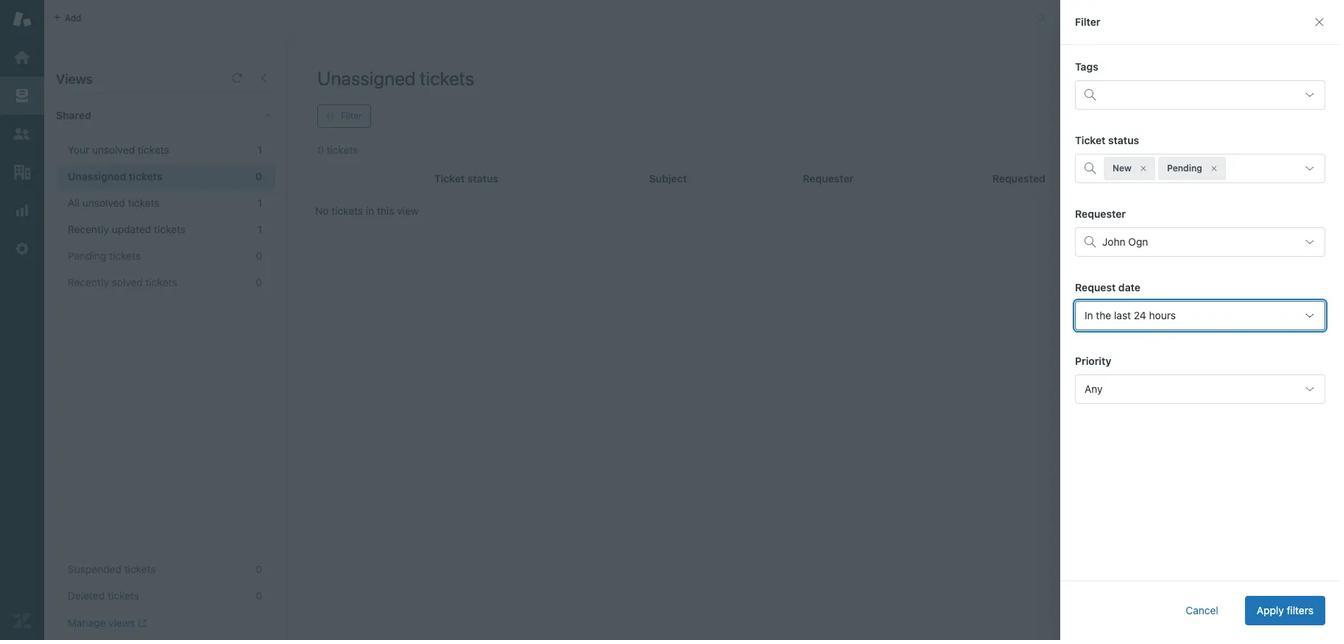 Task type: vqa. For each thing, say whether or not it's contained in the screenshot.


Task type: locate. For each thing, give the bounding box(es) containing it.
views
[[56, 71, 93, 87]]

2 1 from the top
[[258, 197, 262, 209]]

pending
[[1167, 163, 1203, 174], [68, 250, 106, 262]]

0 horizontal spatial remove image
[[1139, 164, 1148, 173]]

customers image
[[13, 124, 32, 144]]

no tickets in this view
[[315, 205, 419, 217]]

view
[[397, 205, 419, 217]]

requester element
[[1075, 228, 1326, 257]]

0 vertical spatial 1
[[258, 144, 262, 156]]

filter dialog
[[1061, 0, 1340, 641]]

1 horizontal spatial filter
[[1075, 15, 1101, 28]]

unsolved for all
[[82, 197, 125, 209]]

cancel button
[[1174, 597, 1231, 626]]

1 recently from the top
[[68, 223, 109, 236]]

reporting image
[[13, 201, 32, 220]]

1 vertical spatial pending
[[68, 250, 106, 262]]

recently down all at the left top
[[68, 223, 109, 236]]

unsolved
[[92, 144, 135, 156], [82, 197, 125, 209]]

1 horizontal spatial pending
[[1167, 163, 1203, 174]]

manage views link
[[68, 617, 147, 630]]

all
[[68, 197, 80, 209]]

recently updated tickets
[[68, 223, 186, 236]]

1 for all unsolved tickets
[[258, 197, 262, 209]]

deleted
[[68, 590, 105, 602]]

unassigned tickets up 'filter' button
[[317, 67, 474, 89]]

views image
[[13, 86, 32, 105]]

recently
[[68, 223, 109, 236], [68, 276, 109, 289]]

close drawer image
[[1314, 16, 1326, 28]]

0 horizontal spatial pending
[[68, 250, 106, 262]]

2 vertical spatial 1
[[258, 223, 262, 236]]

0 horizontal spatial unassigned tickets
[[68, 170, 162, 183]]

remove image inside "pending" option
[[1210, 164, 1219, 173]]

1 horizontal spatial remove image
[[1210, 164, 1219, 173]]

(opens in a new tab) image
[[135, 620, 147, 628]]

unassigned up all unsolved tickets
[[68, 170, 126, 183]]

this
[[377, 205, 394, 217]]

pending for pending
[[1167, 163, 1203, 174]]

1 horizontal spatial unassigned tickets
[[317, 67, 474, 89]]

unsolved right all at the left top
[[82, 197, 125, 209]]

date
[[1119, 281, 1141, 294]]

0 vertical spatial filter
[[1075, 15, 1101, 28]]

pending inside option
[[1167, 163, 1203, 174]]

recently down pending tickets at the top
[[68, 276, 109, 289]]

24
[[1134, 309, 1147, 322]]

zendesk image
[[13, 612, 32, 631]]

0
[[255, 170, 262, 183], [256, 250, 262, 262], [256, 276, 262, 289], [256, 563, 262, 576], [256, 590, 262, 602]]

0 horizontal spatial unassigned
[[68, 170, 126, 183]]

2 recently from the top
[[68, 276, 109, 289]]

new option
[[1104, 157, 1156, 180]]

1 for your unsolved tickets
[[258, 144, 262, 156]]

unassigned tickets up all unsolved tickets
[[68, 170, 162, 183]]

unsolved right your at top
[[92, 144, 135, 156]]

last
[[1114, 309, 1131, 322]]

tickets
[[420, 67, 474, 89], [138, 144, 169, 156], [129, 170, 162, 183], [128, 197, 160, 209], [332, 205, 363, 217], [154, 223, 186, 236], [109, 250, 141, 262], [146, 276, 177, 289], [124, 563, 156, 576], [108, 590, 139, 602]]

1 vertical spatial recently
[[68, 276, 109, 289]]

filter
[[1075, 15, 1101, 28], [341, 110, 362, 122]]

john ogn
[[1103, 236, 1149, 248]]

unassigned tickets
[[317, 67, 474, 89], [68, 170, 162, 183]]

your unsolved tickets
[[68, 144, 169, 156]]

0 vertical spatial pending
[[1167, 163, 1203, 174]]

suspended
[[68, 563, 122, 576]]

0 vertical spatial unsolved
[[92, 144, 135, 156]]

ogn
[[1129, 236, 1149, 248]]

recently solved tickets
[[68, 276, 177, 289]]

1 vertical spatial unassigned tickets
[[68, 170, 162, 183]]

remove image inside 'new' "option"
[[1139, 164, 1148, 173]]

1 vertical spatial unsolved
[[82, 197, 125, 209]]

pending option
[[1159, 157, 1226, 180]]

updated
[[112, 223, 151, 236]]

3 1 from the top
[[258, 223, 262, 236]]

pending right 'new' "option"
[[1167, 163, 1203, 174]]

new
[[1113, 163, 1132, 174]]

ticket
[[1075, 134, 1106, 147]]

unsolved for your
[[92, 144, 135, 156]]

request date
[[1075, 281, 1141, 294]]

remove image
[[1139, 164, 1148, 173], [1210, 164, 1219, 173]]

0 horizontal spatial filter
[[341, 110, 362, 122]]

unassigned up 'filter' button
[[317, 67, 416, 89]]

tags element
[[1075, 80, 1326, 110]]

1
[[258, 144, 262, 156], [258, 197, 262, 209], [258, 223, 262, 236]]

1 1 from the top
[[258, 144, 262, 156]]

apply filters button
[[1245, 597, 1326, 626]]

0 for suspended tickets
[[256, 563, 262, 576]]

0 for unassigned tickets
[[255, 170, 262, 183]]

in
[[1085, 309, 1093, 322]]

remove image for pending
[[1210, 164, 1219, 173]]

1 horizontal spatial unassigned
[[317, 67, 416, 89]]

0 vertical spatial unassigned
[[317, 67, 416, 89]]

1 vertical spatial filter
[[341, 110, 362, 122]]

pending up recently solved tickets
[[68, 250, 106, 262]]

1 vertical spatial 1
[[258, 197, 262, 209]]

conversations
[[1080, 12, 1139, 23]]

0 vertical spatial recently
[[68, 223, 109, 236]]

no
[[315, 205, 329, 217]]

pending tickets
[[68, 250, 141, 262]]

ticket status element
[[1075, 154, 1326, 183]]

pending for pending tickets
[[68, 250, 106, 262]]

unassigned
[[317, 67, 416, 89], [68, 170, 126, 183]]

1 remove image from the left
[[1139, 164, 1148, 173]]

2 remove image from the left
[[1210, 164, 1219, 173]]



Task type: describe. For each thing, give the bounding box(es) containing it.
main element
[[0, 0, 44, 641]]

admin image
[[13, 239, 32, 259]]

apply filters
[[1257, 605, 1314, 617]]

conversations button
[[1064, 6, 1173, 30]]

shared button
[[44, 94, 248, 138]]

organizations image
[[13, 163, 32, 182]]

in
[[366, 205, 374, 217]]

1 vertical spatial unassigned
[[68, 170, 126, 183]]

refresh views pane image
[[231, 72, 243, 84]]

0 for recently solved tickets
[[256, 276, 262, 289]]

subject
[[649, 172, 687, 185]]

0 vertical spatial unassigned tickets
[[317, 67, 474, 89]]

get started image
[[13, 48, 32, 67]]

requester
[[1075, 208, 1126, 220]]

apply
[[1257, 605, 1284, 617]]

shared heading
[[44, 94, 287, 138]]

all unsolved tickets
[[68, 197, 160, 209]]

ticket status
[[1075, 134, 1140, 147]]

0 for pending tickets
[[256, 250, 262, 262]]

john
[[1103, 236, 1126, 248]]

filter inside button
[[341, 110, 362, 122]]

suspended tickets
[[68, 563, 156, 576]]

hours
[[1149, 309, 1176, 322]]

filters
[[1287, 605, 1314, 617]]

deleted tickets
[[68, 590, 139, 602]]

collapse views pane image
[[258, 72, 270, 84]]

filter inside dialog
[[1075, 15, 1101, 28]]

views
[[108, 617, 135, 630]]

status
[[1109, 134, 1140, 147]]

shared
[[56, 109, 91, 122]]

remove image for new
[[1139, 164, 1148, 173]]

solved
[[112, 276, 143, 289]]

recently for recently updated tickets
[[68, 223, 109, 236]]

the
[[1096, 309, 1112, 322]]

manage views
[[68, 617, 135, 630]]

any
[[1085, 383, 1103, 396]]

recently for recently solved tickets
[[68, 276, 109, 289]]

In the last 24 hours field
[[1075, 301, 1326, 331]]

Any field
[[1075, 375, 1326, 404]]

in the last 24 hours
[[1085, 309, 1176, 322]]

zendesk support image
[[13, 10, 32, 29]]

priority
[[1075, 355, 1112, 368]]

tags
[[1075, 60, 1099, 73]]

filter button
[[317, 105, 371, 128]]

0 for deleted tickets
[[256, 590, 262, 602]]

your
[[68, 144, 89, 156]]

manage
[[68, 617, 106, 630]]

cancel
[[1186, 605, 1219, 617]]

request
[[1075, 281, 1116, 294]]

1 for recently updated tickets
[[258, 223, 262, 236]]



